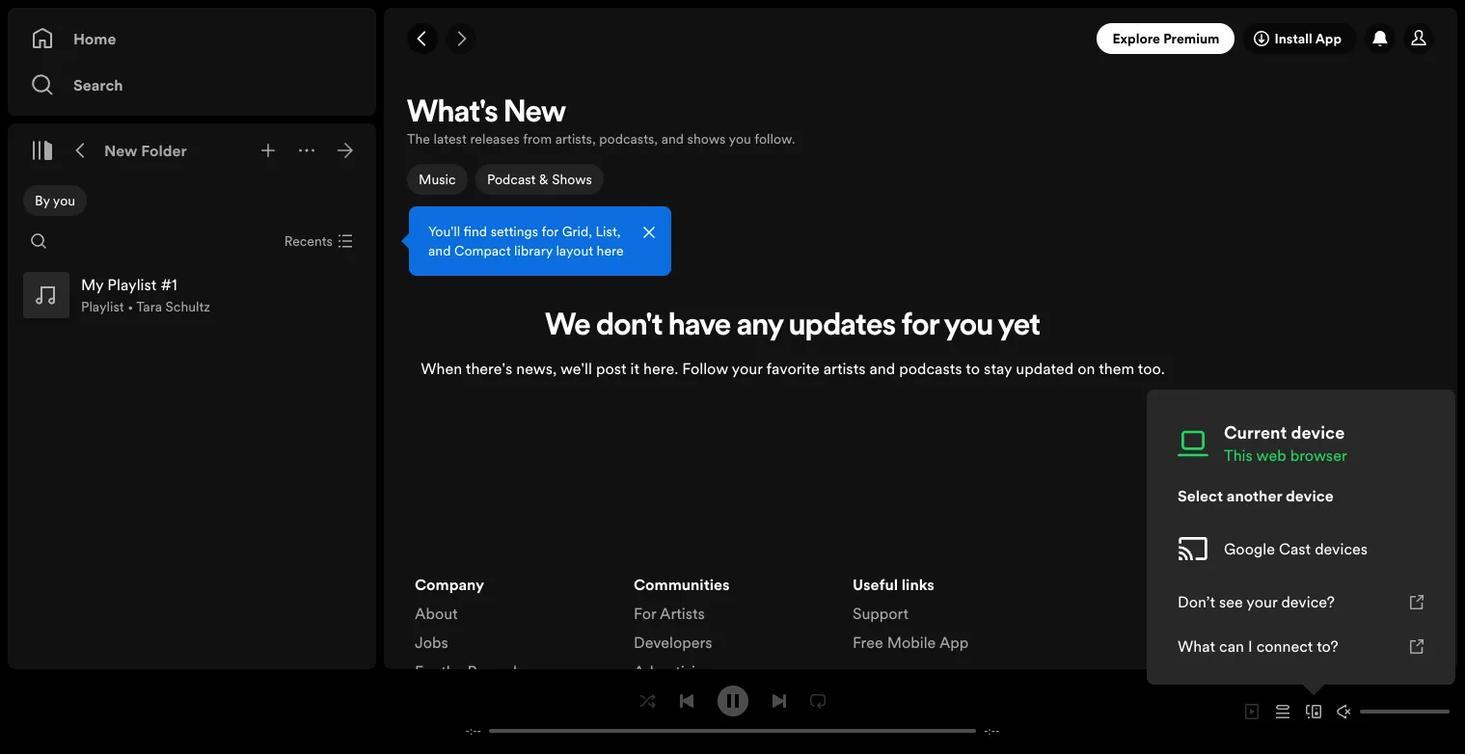 Task type: vqa. For each thing, say whether or not it's contained in the screenshot.
the left "me"
no



Task type: describe. For each thing, give the bounding box(es) containing it.
instagram image
[[1292, 585, 1307, 601]]

don't
[[1178, 591, 1215, 613]]

2 -:-- from the left
[[984, 724, 1000, 738]]

premium
[[1164, 29, 1220, 48]]

we'll
[[560, 358, 592, 379]]

the
[[441, 661, 463, 682]]

advertising link
[[634, 661, 713, 690]]

any
[[737, 312, 783, 343]]

stay
[[984, 358, 1012, 379]]

install
[[1275, 29, 1313, 48]]

updates
[[789, 312, 896, 343]]

select another device
[[1178, 485, 1334, 506]]

next image
[[771, 693, 787, 709]]

record
[[467, 661, 517, 682]]

google cast devices
[[1224, 538, 1368, 560]]

when
[[421, 358, 462, 379]]

free
[[853, 632, 883, 653]]

1 -:-- from the left
[[465, 724, 481, 738]]

Recents, List view field
[[269, 226, 365, 257]]

for inside my playlist #1 - playlist by tara schultz | spotify element
[[902, 312, 939, 343]]

list containing communities
[[634, 574, 830, 740]]

i
[[1248, 636, 1253, 657]]

go forward image
[[453, 31, 469, 46]]

enable shuffle image
[[640, 693, 656, 709]]

By you checkbox
[[23, 185, 87, 216]]

explore
[[1113, 29, 1160, 48]]

list containing useful links
[[853, 574, 1049, 661]]

app inside top bar and user menu element
[[1316, 29, 1342, 48]]

for inside company about jobs for the record
[[415, 661, 437, 682]]

group inside main element
[[15, 264, 369, 326]]

what's new image
[[1373, 31, 1388, 46]]

none search field inside main element
[[23, 226, 54, 257]]

folder
[[141, 140, 187, 161]]

what can i connect to? link
[[1162, 624, 1440, 669]]

on
[[1078, 358, 1095, 379]]

for the record link
[[415, 661, 517, 690]]

player controls element
[[443, 685, 1023, 738]]

can
[[1219, 636, 1244, 657]]

web
[[1256, 445, 1287, 466]]

for inside you'll find settings for grid, list, and compact library layout here
[[542, 222, 559, 241]]

and inside you'll find settings for grid, list, and compact library layout here
[[428, 241, 451, 260]]

search in your library image
[[31, 233, 46, 249]]

&
[[539, 170, 548, 189]]

we
[[545, 312, 591, 343]]

playlist • tara schultz
[[81, 297, 210, 316]]

disable repeat image
[[810, 693, 825, 709]]

artists
[[824, 358, 866, 379]]

current
[[1224, 421, 1287, 445]]

search
[[73, 74, 123, 96]]

the
[[407, 129, 430, 149]]

1 vertical spatial device
[[1286, 485, 1334, 506]]

artists
[[660, 603, 705, 624]]

2 horizontal spatial you
[[944, 312, 993, 343]]

communities for artists developers advertising
[[634, 574, 730, 682]]

about
[[415, 603, 458, 624]]

podcast & shows
[[487, 170, 592, 189]]

new folder button
[[100, 135, 191, 166]]

compact
[[454, 241, 511, 260]]

this
[[1224, 445, 1253, 466]]

2 :- from the left
[[988, 724, 996, 738]]

you'll find settings for grid, list, and compact library layout here dialog
[[409, 206, 671, 276]]

advertising
[[634, 661, 713, 682]]

new inside button
[[104, 140, 137, 161]]

device inside current device this web browser
[[1291, 421, 1345, 445]]

home
[[73, 28, 116, 49]]

3 - from the left
[[984, 724, 988, 738]]

select
[[1178, 485, 1223, 506]]

releases
[[470, 129, 520, 149]]

post
[[596, 358, 627, 379]]

install app
[[1275, 29, 1342, 48]]

here.
[[643, 358, 678, 379]]

shows
[[687, 129, 726, 149]]

for inside communities for artists developers advertising
[[634, 603, 656, 624]]

you inside what's new the latest releases from artists, podcasts, and shows you follow.
[[729, 129, 751, 149]]

top bar and user menu element
[[384, 8, 1458, 69]]

new inside what's new the latest releases from artists, podcasts, and shows you follow.
[[504, 98, 566, 129]]

for artists link
[[634, 603, 705, 632]]

you'll find settings for grid, list, and compact library layout here
[[428, 222, 624, 260]]

by you
[[35, 191, 75, 210]]

settings
[[491, 222, 538, 241]]

here
[[597, 241, 624, 260]]

Podcast & Shows checkbox
[[475, 164, 603, 195]]

pause image
[[725, 693, 740, 709]]

cast
[[1279, 538, 1311, 560]]

search link
[[31, 66, 353, 104]]

jobs link
[[415, 632, 448, 661]]

google cast devices button
[[1162, 518, 1440, 580]]

explore premium button
[[1097, 23, 1235, 54]]



Task type: locate. For each thing, give the bounding box(es) containing it.
company
[[415, 574, 484, 595]]

1 horizontal spatial list
[[634, 574, 830, 740]]

see
[[1219, 591, 1243, 613]]

0 horizontal spatial list
[[415, 574, 611, 690]]

1 horizontal spatial new
[[504, 98, 566, 129]]

0 vertical spatial for
[[634, 603, 656, 624]]

my playlist #1 - playlist by tara schultz | spotify element
[[384, 93, 1458, 754]]

connect to a device image
[[1306, 704, 1322, 720]]

playlist
[[81, 297, 124, 316]]

for left the
[[415, 661, 437, 682]]

support
[[853, 603, 909, 624]]

0 vertical spatial you
[[729, 129, 751, 149]]

to?
[[1317, 636, 1339, 657]]

current device this web browser
[[1224, 421, 1347, 466]]

1 :- from the left
[[470, 724, 477, 738]]

useful links support free mobile app
[[853, 574, 969, 653]]

0 vertical spatial device
[[1291, 421, 1345, 445]]

library
[[514, 241, 553, 260]]

1 horizontal spatial :-
[[988, 724, 996, 738]]

find
[[464, 222, 487, 241]]

explore premium
[[1113, 29, 1220, 48]]

by
[[35, 191, 50, 210]]

it
[[630, 358, 640, 379]]

new left folder at the left of page
[[104, 140, 137, 161]]

new folder
[[104, 140, 187, 161]]

useful
[[853, 574, 898, 595]]

1 horizontal spatial and
[[661, 129, 684, 149]]

free mobile app link
[[853, 632, 969, 661]]

don't see your device? link
[[1162, 580, 1440, 624]]

0 vertical spatial and
[[661, 129, 684, 149]]

1 vertical spatial your
[[1247, 591, 1278, 613]]

:-
[[470, 724, 477, 738], [988, 724, 996, 738]]

group
[[15, 264, 369, 326]]

device down the browser on the right of the page
[[1286, 485, 1334, 506]]

your right see
[[1247, 591, 1278, 613]]

another
[[1227, 485, 1282, 506]]

support link
[[853, 603, 909, 632]]

tara
[[136, 297, 162, 316]]

schultz
[[165, 297, 210, 316]]

shows
[[552, 170, 592, 189]]

1 vertical spatial and
[[428, 241, 451, 260]]

and left shows
[[661, 129, 684, 149]]

and left find
[[428, 241, 451, 260]]

follow.
[[755, 129, 795, 149]]

new
[[504, 98, 566, 129], [104, 140, 137, 161]]

podcasts,
[[599, 129, 658, 149]]

your inside my playlist #1 - playlist by tara schultz | spotify element
[[732, 358, 763, 379]]

layout
[[556, 241, 593, 260]]

0 horizontal spatial for
[[415, 661, 437, 682]]

0 horizontal spatial you
[[53, 191, 75, 210]]

devices
[[1315, 538, 1368, 560]]

developers
[[634, 632, 713, 653]]

Disable repeat checkbox
[[802, 685, 833, 716]]

volume off image
[[1337, 704, 1352, 720]]

None search field
[[23, 226, 54, 257]]

app right mobile
[[939, 632, 969, 653]]

home link
[[31, 19, 353, 58]]

go back image
[[415, 31, 430, 46]]

1 horizontal spatial for
[[634, 603, 656, 624]]

1 vertical spatial new
[[104, 140, 137, 161]]

1 horizontal spatial for
[[902, 312, 939, 343]]

yet
[[998, 312, 1041, 343]]

don't see your device?
[[1178, 591, 1335, 613]]

for up podcasts
[[902, 312, 939, 343]]

music
[[419, 170, 456, 189]]

2 - from the left
[[477, 724, 481, 738]]

list,
[[596, 222, 621, 241]]

browser
[[1290, 445, 1347, 466]]

0 horizontal spatial new
[[104, 140, 137, 161]]

and inside what's new the latest releases from artists, podcasts, and shows you follow.
[[661, 129, 684, 149]]

what's new the latest releases from artists, podcasts, and shows you follow.
[[407, 98, 795, 149]]

•
[[127, 297, 133, 316]]

1 list from the left
[[415, 574, 611, 690]]

1 - from the left
[[465, 724, 470, 738]]

them
[[1099, 358, 1135, 379]]

and right artists
[[870, 358, 895, 379]]

artists,
[[555, 129, 596, 149]]

what's
[[407, 98, 498, 129]]

group containing playlist
[[15, 264, 369, 326]]

grid,
[[562, 222, 592, 241]]

for left grid,
[[542, 222, 559, 241]]

1 horizontal spatial -:--
[[984, 724, 1000, 738]]

list
[[415, 574, 611, 690], [634, 574, 830, 740], [853, 574, 1049, 661]]

you right shows
[[729, 129, 751, 149]]

1 vertical spatial app
[[939, 632, 969, 653]]

links
[[902, 574, 935, 595]]

news,
[[516, 358, 557, 379]]

1 horizontal spatial your
[[1247, 591, 1278, 613]]

for left artists
[[634, 603, 656, 624]]

install app link
[[1243, 23, 1357, 54]]

google
[[1224, 538, 1275, 560]]

developers link
[[634, 632, 713, 661]]

2 vertical spatial you
[[944, 312, 993, 343]]

list containing company
[[415, 574, 611, 690]]

facebook image
[[1400, 585, 1415, 601]]

3 list from the left
[[853, 574, 1049, 661]]

about link
[[415, 603, 458, 632]]

communities
[[634, 574, 730, 595]]

device?
[[1282, 591, 1335, 613]]

0 vertical spatial app
[[1316, 29, 1342, 48]]

recents
[[284, 232, 333, 251]]

device
[[1291, 421, 1345, 445], [1286, 485, 1334, 506]]

0 horizontal spatial :-
[[470, 724, 477, 738]]

updated
[[1016, 358, 1074, 379]]

have
[[669, 312, 731, 343]]

follow
[[682, 358, 728, 379]]

don't
[[596, 312, 663, 343]]

1 horizontal spatial app
[[1316, 29, 1342, 48]]

0 vertical spatial new
[[504, 98, 566, 129]]

your right follow
[[732, 358, 763, 379]]

1 vertical spatial for
[[415, 661, 437, 682]]

app right install
[[1316, 29, 1342, 48]]

1 vertical spatial you
[[53, 191, 75, 210]]

-:--
[[465, 724, 481, 738], [984, 724, 1000, 738]]

0 vertical spatial for
[[542, 222, 559, 241]]

for
[[542, 222, 559, 241], [902, 312, 939, 343]]

app
[[1316, 29, 1342, 48], [939, 632, 969, 653]]

0 horizontal spatial and
[[428, 241, 451, 260]]

mobile
[[887, 632, 936, 653]]

you right by
[[53, 191, 75, 210]]

favorite
[[766, 358, 820, 379]]

2 vertical spatial and
[[870, 358, 895, 379]]

from
[[523, 129, 552, 149]]

podcasts
[[899, 358, 962, 379]]

0 horizontal spatial your
[[732, 358, 763, 379]]

new up podcast & shows checkbox
[[504, 98, 566, 129]]

4 - from the left
[[996, 724, 1000, 738]]

previous image
[[679, 693, 694, 709]]

0 horizontal spatial for
[[542, 222, 559, 241]]

Music checkbox
[[407, 164, 467, 195]]

connect
[[1257, 636, 1313, 657]]

device right web
[[1291, 421, 1345, 445]]

0 vertical spatial your
[[732, 358, 763, 379]]

0 horizontal spatial app
[[939, 632, 969, 653]]

company about jobs for the record
[[415, 574, 517, 682]]

you'll
[[428, 222, 460, 241]]

your
[[732, 358, 763, 379], [1247, 591, 1278, 613]]

you up to on the right of page
[[944, 312, 993, 343]]

to
[[966, 358, 980, 379]]

when there's news, we'll post it here. follow your favorite artists and podcasts to stay updated on them too.
[[421, 358, 1165, 379]]

2 horizontal spatial and
[[870, 358, 895, 379]]

we don't have any updates for you yet
[[545, 312, 1041, 343]]

you inside option
[[53, 191, 75, 210]]

1 vertical spatial for
[[902, 312, 939, 343]]

jobs
[[415, 632, 448, 653]]

what can i connect to?
[[1178, 636, 1339, 657]]

2 horizontal spatial list
[[853, 574, 1049, 661]]

main element
[[8, 8, 671, 669]]

2 list from the left
[[634, 574, 830, 740]]

1 horizontal spatial you
[[729, 129, 751, 149]]

0 horizontal spatial -:--
[[465, 724, 481, 738]]

for
[[634, 603, 656, 624], [415, 661, 437, 682]]

-
[[465, 724, 470, 738], [477, 724, 481, 738], [984, 724, 988, 738], [996, 724, 1000, 738]]

there's
[[466, 358, 512, 379]]

app inside useful links support free mobile app
[[939, 632, 969, 653]]



